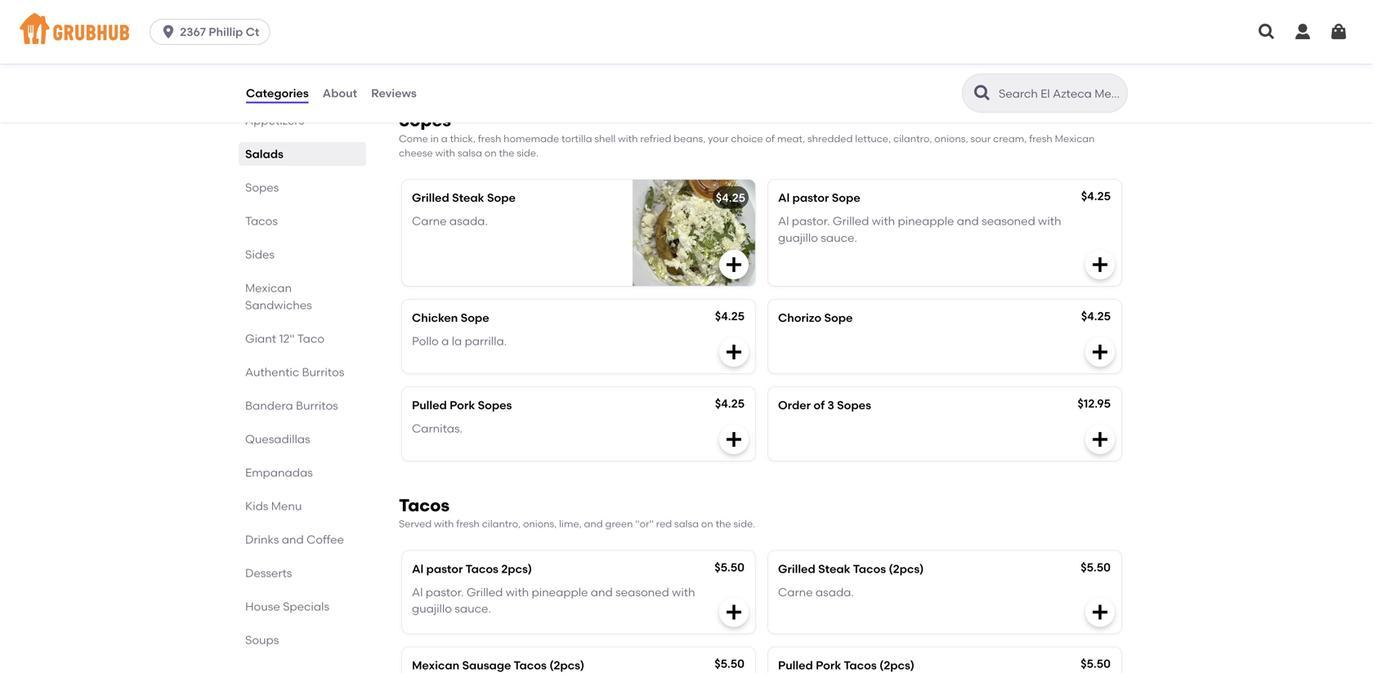 Task type: vqa. For each thing, say whether or not it's contained in the screenshot.
the right "and"
no



Task type: locate. For each thing, give the bounding box(es) containing it.
0 vertical spatial pulled
[[412, 399, 447, 413]]

al pastor. grilled with pineapple and seasoned with guajillo sauce. for al pastor sope
[[778, 214, 1062, 245]]

1 vertical spatial steak
[[818, 563, 851, 576]]

2367 phillip ct button
[[150, 19, 277, 45]]

1 horizontal spatial the
[[716, 518, 731, 530]]

fresh right thick,
[[478, 133, 501, 145]]

1 vertical spatial pineapple
[[532, 586, 588, 600]]

pork for tacos
[[816, 659, 841, 673]]

salads
[[245, 147, 284, 161]]

0 vertical spatial pastor.
[[792, 214, 830, 228]]

1 horizontal spatial carne
[[778, 586, 813, 600]]

0 vertical spatial guajillo
[[778, 231, 818, 245]]

giant 12" taco
[[245, 332, 325, 346]]

pineapple for al pastor sope
[[898, 214, 954, 228]]

a left the la
[[442, 334, 449, 348]]

mexican inside 'mexican sandwiches'
[[245, 281, 292, 295]]

pastor. down the al pastor tacos 2pcs)
[[426, 586, 464, 600]]

1 vertical spatial asada.
[[816, 586, 854, 600]]

$4.25 for al pastor. grilled with pineapple and seasoned with guajillo sauce.
[[1081, 189, 1111, 203]]

on right red
[[701, 518, 713, 530]]

al pastor. grilled with pineapple and seasoned with guajillo sauce. for al pastor tacos 2pcs)
[[412, 586, 695, 616]]

al pastor tacos 2pcs)
[[412, 563, 532, 576]]

0 horizontal spatial mexican
[[245, 281, 292, 295]]

1 horizontal spatial pineapple
[[898, 214, 954, 228]]

la
[[452, 334, 462, 348]]

(2pcs) for grilled steak tacos (2pcs)
[[889, 563, 924, 576]]

0 vertical spatial cilantro,
[[894, 133, 932, 145]]

sopes come in a thick, fresh homemade tortilla shell with refried beans, your choice of meat, shredded lettuce, cilantro, onions, sour cream, fresh mexican cheese with salsa on the side.
[[399, 110, 1095, 159]]

guajillo for al pastor tacos 2pcs)
[[412, 602, 452, 616]]

0 vertical spatial mexican
[[1055, 133, 1095, 145]]

3
[[828, 399, 835, 413]]

0 vertical spatial pork
[[450, 399, 475, 413]]

pastor
[[793, 191, 829, 205], [426, 563, 463, 576]]

1 horizontal spatial mexican
[[412, 659, 460, 673]]

svg image inside 2367 phillip ct button
[[160, 24, 177, 40]]

0 horizontal spatial asada.
[[450, 214, 488, 228]]

thick,
[[450, 133, 476, 145]]

1 horizontal spatial al pastor. grilled with pineapple and seasoned with guajillo sauce.
[[778, 214, 1062, 245]]

the right red
[[716, 518, 731, 530]]

1 horizontal spatial pastor
[[793, 191, 829, 205]]

pastor for sope
[[793, 191, 829, 205]]

sope right the chorizo
[[825, 311, 853, 325]]

your
[[708, 133, 729, 145]]

pastor down shredded
[[793, 191, 829, 205]]

asada.
[[450, 214, 488, 228], [816, 586, 854, 600]]

on
[[485, 147, 497, 159], [701, 518, 713, 530]]

1 horizontal spatial asada.
[[816, 586, 854, 600]]

1 vertical spatial onions,
[[523, 518, 557, 530]]

guajillo
[[778, 231, 818, 245], [412, 602, 452, 616]]

$12.95
[[1078, 397, 1111, 411]]

seasoned
[[982, 214, 1036, 228], [616, 586, 669, 600]]

1 vertical spatial al pastor. grilled with pineapple and seasoned with guajillo sauce.
[[412, 586, 695, 616]]

1 horizontal spatial carne asada.
[[778, 586, 854, 600]]

soups
[[245, 634, 279, 648]]

sope
[[487, 191, 516, 205], [832, 191, 861, 205], [461, 311, 489, 325], [825, 311, 853, 325]]

1 vertical spatial guajillo
[[412, 602, 452, 616]]

sopes up in
[[399, 110, 451, 131]]

(2pcs) for pulled pork tacos (2pcs)
[[880, 659, 915, 673]]

kids menu
[[245, 500, 302, 513]]

the inside sopes come in a thick, fresh homemade tortilla shell with refried beans, your choice of meat, shredded lettuce, cilantro, onions, sour cream, fresh mexican cheese with salsa on the side.
[[499, 147, 515, 159]]

1 vertical spatial cilantro,
[[482, 518, 521, 530]]

$4.25 for pollo a la parrilla.
[[715, 310, 745, 324]]

tacos served with fresh cilantro, onions, lime, and green "or" red salsa on the side.
[[399, 496, 756, 530]]

drinks
[[245, 533, 279, 547]]

0 horizontal spatial pork
[[450, 399, 475, 413]]

chorizo
[[778, 311, 822, 325]]

al pastor. grilled with pineapple and seasoned with guajillo sauce.
[[778, 214, 1062, 245], [412, 586, 695, 616]]

0 horizontal spatial of
[[766, 133, 775, 145]]

salsa down thick,
[[458, 147, 482, 159]]

0 vertical spatial a
[[441, 133, 448, 145]]

0 horizontal spatial side.
[[517, 147, 539, 159]]

carne asada. down 'grilled steak tacos (2pcs)'
[[778, 586, 854, 600]]

burritos down authentic burritos tab
[[296, 399, 338, 413]]

mexican down search el azteca mexican restaurant-mahwah search field at the right of page
[[1055, 133, 1095, 145]]

mexican left sausage
[[412, 659, 460, 673]]

(2pcs)
[[889, 563, 924, 576], [550, 659, 585, 673], [880, 659, 915, 673]]

1 vertical spatial burritos
[[296, 399, 338, 413]]

carne down "grilled steak sope"
[[412, 214, 447, 228]]

specials
[[283, 600, 329, 614]]

shredded
[[808, 133, 853, 145]]

of
[[766, 133, 775, 145], [814, 399, 825, 413]]

1 horizontal spatial on
[[701, 518, 713, 530]]

carne down 'grilled steak tacos (2pcs)'
[[778, 586, 813, 600]]

tacos
[[245, 214, 278, 228], [399, 496, 450, 516], [466, 563, 499, 576], [853, 563, 886, 576], [514, 659, 547, 673], [844, 659, 877, 673]]

carne for grilled steak tacos (2pcs)
[[778, 586, 813, 600]]

0 vertical spatial carne
[[412, 214, 447, 228]]

guajillo down the al pastor tacos 2pcs)
[[412, 602, 452, 616]]

$4.25
[[1081, 189, 1111, 203], [716, 191, 746, 205], [715, 310, 745, 324], [1081, 310, 1111, 324], [715, 397, 745, 411]]

1 horizontal spatial side.
[[734, 518, 756, 530]]

1 vertical spatial carne asada.
[[778, 586, 854, 600]]

authentic burritos tab
[[245, 364, 360, 381]]

onions, left 'sour'
[[935, 133, 968, 145]]

and inside "tacos served with fresh cilantro, onions, lime, and green "or" red salsa on the side."
[[584, 518, 603, 530]]

a inside sopes come in a thick, fresh homemade tortilla shell with refried beans, your choice of meat, shredded lettuce, cilantro, onions, sour cream, fresh mexican cheese with salsa on the side.
[[441, 133, 448, 145]]

al down "al pastor sope"
[[778, 214, 789, 228]]

0 vertical spatial carne asada.
[[412, 214, 488, 228]]

pulled pork sopes
[[412, 399, 512, 413]]

0 vertical spatial side.
[[517, 147, 539, 159]]

1 horizontal spatial cilantro,
[[894, 133, 932, 145]]

tacos for mexican
[[514, 659, 547, 673]]

burritos for authentic burritos
[[302, 365, 344, 379]]

1 vertical spatial pork
[[816, 659, 841, 673]]

asada. down "grilled steak sope"
[[450, 214, 488, 228]]

1 vertical spatial the
[[716, 518, 731, 530]]

in
[[431, 133, 439, 145]]

$5.50
[[715, 561, 745, 575], [1081, 561, 1111, 575], [715, 657, 745, 671], [1081, 657, 1111, 671]]

tortilla
[[562, 133, 592, 145]]

side. right red
[[734, 518, 756, 530]]

1 horizontal spatial pastor.
[[792, 214, 830, 228]]

0 vertical spatial al pastor. grilled with pineapple and seasoned with guajillo sauce.
[[778, 214, 1062, 245]]

reviews
[[371, 86, 417, 100]]

1 horizontal spatial salsa
[[675, 518, 699, 530]]

on inside "tacos served with fresh cilantro, onions, lime, and green "or" red salsa on the side."
[[701, 518, 713, 530]]

and inside tab
[[282, 533, 304, 547]]

tacos for al
[[466, 563, 499, 576]]

carne asada. down "grilled steak sope"
[[412, 214, 488, 228]]

side. down homemade in the top of the page
[[517, 147, 539, 159]]

onions, left lime,
[[523, 518, 557, 530]]

fresh inside "tacos served with fresh cilantro, onions, lime, and green "or" red salsa on the side."
[[456, 518, 480, 530]]

1 vertical spatial salsa
[[675, 518, 699, 530]]

1 vertical spatial side.
[[734, 518, 756, 530]]

cilantro, up 2pcs)
[[482, 518, 521, 530]]

about
[[323, 86, 357, 100]]

0 horizontal spatial onions,
[[523, 518, 557, 530]]

1 horizontal spatial pork
[[816, 659, 841, 673]]

cilantro, inside sopes come in a thick, fresh homemade tortilla shell with refried beans, your choice of meat, shredded lettuce, cilantro, onions, sour cream, fresh mexican cheese with salsa on the side.
[[894, 133, 932, 145]]

tacos tab
[[245, 213, 360, 230]]

pulled pork tacos (2pcs)
[[778, 659, 915, 673]]

with
[[618, 133, 638, 145], [435, 147, 455, 159], [872, 214, 895, 228], [1038, 214, 1062, 228], [434, 518, 454, 530], [506, 586, 529, 600], [672, 586, 695, 600]]

0 horizontal spatial cilantro,
[[482, 518, 521, 530]]

tacos for pulled
[[844, 659, 877, 673]]

tacos inside "tacos served with fresh cilantro, onions, lime, and green "or" red salsa on the side."
[[399, 496, 450, 516]]

of inside sopes come in a thick, fresh homemade tortilla shell with refried beans, your choice of meat, shredded lettuce, cilantro, onions, sour cream, fresh mexican cheese with salsa on the side.
[[766, 133, 775, 145]]

sopes
[[399, 110, 451, 131], [245, 181, 279, 195], [478, 399, 512, 413], [837, 399, 871, 413]]

1 vertical spatial pulled
[[778, 659, 813, 673]]

grilled steak sope
[[412, 191, 516, 205]]

come
[[399, 133, 428, 145]]

1 vertical spatial mexican
[[245, 281, 292, 295]]

1 vertical spatial a
[[442, 334, 449, 348]]

cilantro, right lettuce, at right top
[[894, 133, 932, 145]]

0 vertical spatial sauce.
[[821, 231, 857, 245]]

shell
[[595, 133, 616, 145]]

on up "grilled steak sope"
[[485, 147, 497, 159]]

0 vertical spatial of
[[766, 133, 775, 145]]

0 horizontal spatial carne asada.
[[412, 214, 488, 228]]

0 horizontal spatial guajillo
[[412, 602, 452, 616]]

1 vertical spatial pastor.
[[426, 586, 464, 600]]

svg image for al pastor sope
[[1091, 255, 1110, 275]]

1 horizontal spatial pulled
[[778, 659, 813, 673]]

0 vertical spatial salsa
[[458, 147, 482, 159]]

pastor. for sope
[[792, 214, 830, 228]]

order
[[778, 399, 811, 413]]

of left meat,
[[766, 133, 775, 145]]

0 vertical spatial seasoned
[[982, 214, 1036, 228]]

svg image
[[1329, 22, 1349, 42], [724, 255, 744, 275], [1091, 255, 1110, 275], [724, 343, 744, 362], [1091, 430, 1110, 450], [724, 603, 744, 623]]

a
[[441, 133, 448, 145], [442, 334, 449, 348]]

a right in
[[441, 133, 448, 145]]

2 horizontal spatial mexican
[[1055, 133, 1095, 145]]

and
[[957, 214, 979, 228], [584, 518, 603, 530], [282, 533, 304, 547], [591, 586, 613, 600]]

pineapple
[[898, 214, 954, 228], [532, 586, 588, 600]]

0 vertical spatial on
[[485, 147, 497, 159]]

side. inside "tacos served with fresh cilantro, onions, lime, and green "or" red salsa on the side."
[[734, 518, 756, 530]]

pastor down served
[[426, 563, 463, 576]]

pastor.
[[792, 214, 830, 228], [426, 586, 464, 600]]

1 vertical spatial sauce.
[[455, 602, 491, 616]]

0 vertical spatial onions,
[[935, 133, 968, 145]]

0 horizontal spatial on
[[485, 147, 497, 159]]

0 vertical spatial the
[[499, 147, 515, 159]]

0 horizontal spatial al pastor. grilled with pineapple and seasoned with guajillo sauce.
[[412, 586, 695, 616]]

burritos down taco
[[302, 365, 344, 379]]

sauce. for tacos
[[455, 602, 491, 616]]

house specials tab
[[245, 598, 360, 616]]

salsa
[[458, 147, 482, 159], [675, 518, 699, 530]]

0 vertical spatial pineapple
[[898, 214, 954, 228]]

1 horizontal spatial guajillo
[[778, 231, 818, 245]]

0 horizontal spatial pastor
[[426, 563, 463, 576]]

cilantro,
[[894, 133, 932, 145], [482, 518, 521, 530]]

al
[[778, 191, 790, 205], [778, 214, 789, 228], [412, 563, 424, 576], [412, 586, 423, 600]]

pollo a la parrilla.
[[412, 334, 507, 348]]

mexican up sandwiches
[[245, 281, 292, 295]]

salsa right red
[[675, 518, 699, 530]]

sauce. down "al pastor sope"
[[821, 231, 857, 245]]

main navigation navigation
[[0, 0, 1373, 64]]

appetizers tab
[[245, 112, 360, 129]]

green
[[605, 518, 633, 530]]

1 horizontal spatial onions,
[[935, 133, 968, 145]]

cilantro, inside "tacos served with fresh cilantro, onions, lime, and green "or" red salsa on the side."
[[482, 518, 521, 530]]

on inside sopes come in a thick, fresh homemade tortilla shell with refried beans, your choice of meat, shredded lettuce, cilantro, onions, sour cream, fresh mexican cheese with salsa on the side.
[[485, 147, 497, 159]]

meat,
[[777, 133, 805, 145]]

carne asada. for sope
[[412, 214, 488, 228]]

sauce.
[[821, 231, 857, 245], [455, 602, 491, 616]]

0 horizontal spatial pastor.
[[426, 586, 464, 600]]

al down the al pastor tacos 2pcs)
[[412, 586, 423, 600]]

0 horizontal spatial pulled
[[412, 399, 447, 413]]

0 horizontal spatial carne
[[412, 214, 447, 228]]

svg image
[[1257, 22, 1277, 42], [1293, 22, 1313, 42], [160, 24, 177, 40], [724, 45, 744, 65], [1091, 343, 1110, 362], [724, 430, 744, 450], [1091, 603, 1110, 623]]

carne
[[412, 214, 447, 228], [778, 586, 813, 600]]

0 vertical spatial burritos
[[302, 365, 344, 379]]

0 horizontal spatial steak
[[452, 191, 484, 205]]

homemade
[[504, 133, 559, 145]]

svg image for chicken sope
[[724, 343, 744, 362]]

Search El Azteca Mexican Restaurant-Mahwah search field
[[997, 86, 1123, 101]]

fresh up the al pastor tacos 2pcs)
[[456, 518, 480, 530]]

al down served
[[412, 563, 424, 576]]

0 horizontal spatial sauce.
[[455, 602, 491, 616]]

sauce. for sope
[[821, 231, 857, 245]]

side. inside sopes come in a thick, fresh homemade tortilla shell with refried beans, your choice of meat, shredded lettuce, cilantro, onions, sour cream, fresh mexican cheese with salsa on the side.
[[517, 147, 539, 159]]

sopes down salads
[[245, 181, 279, 195]]

2 vertical spatial mexican
[[412, 659, 460, 673]]

kids menu tab
[[245, 498, 360, 515]]

0 horizontal spatial pineapple
[[532, 586, 588, 600]]

sauce. down the al pastor tacos 2pcs)
[[455, 602, 491, 616]]

0 horizontal spatial seasoned
[[616, 586, 669, 600]]

steak
[[452, 191, 484, 205], [818, 563, 851, 576]]

1 vertical spatial seasoned
[[616, 586, 669, 600]]

pork
[[450, 399, 475, 413], [816, 659, 841, 673]]

1 vertical spatial of
[[814, 399, 825, 413]]

1 horizontal spatial seasoned
[[982, 214, 1036, 228]]

1 vertical spatial carne
[[778, 586, 813, 600]]

onions,
[[935, 133, 968, 145], [523, 518, 557, 530]]

the
[[499, 147, 515, 159], [716, 518, 731, 530]]

the down homemade in the top of the page
[[499, 147, 515, 159]]

ct
[[246, 25, 259, 39]]

mexican for mexican sausage tacos (2pcs)
[[412, 659, 460, 673]]

mexican sandwiches
[[245, 281, 312, 312]]

pulled for pulled pork sopes
[[412, 399, 447, 413]]

0 horizontal spatial salsa
[[458, 147, 482, 159]]

pollo
[[412, 334, 439, 348]]

guajillo down "al pastor sope"
[[778, 231, 818, 245]]

0 horizontal spatial the
[[499, 147, 515, 159]]

steak for tacos
[[818, 563, 851, 576]]

pastor. down "al pastor sope"
[[792, 214, 830, 228]]

burritos for bandera burritos
[[296, 399, 338, 413]]

of left 3
[[814, 399, 825, 413]]

0 vertical spatial pastor
[[793, 191, 829, 205]]

1 vertical spatial pastor
[[426, 563, 463, 576]]

0 vertical spatial steak
[[452, 191, 484, 205]]

grilled steak tacos (2pcs)
[[778, 563, 924, 576]]

beans,
[[674, 133, 706, 145]]

asada. down 'grilled steak tacos (2pcs)'
[[816, 586, 854, 600]]

side.
[[517, 147, 539, 159], [734, 518, 756, 530]]

1 vertical spatial on
[[701, 518, 713, 530]]

fresh
[[478, 133, 501, 145], [1029, 133, 1053, 145], [456, 518, 480, 530]]

menu
[[271, 500, 302, 513]]

1 horizontal spatial sauce.
[[821, 231, 857, 245]]

bandera burritos tab
[[245, 397, 360, 415]]

0 vertical spatial asada.
[[450, 214, 488, 228]]

carne asada.
[[412, 214, 488, 228], [778, 586, 854, 600]]

1 horizontal spatial steak
[[818, 563, 851, 576]]



Task type: describe. For each thing, give the bounding box(es) containing it.
sausage
[[462, 659, 511, 673]]

pineapple for al pastor tacos 2pcs)
[[532, 586, 588, 600]]

al down meat,
[[778, 191, 790, 205]]

fresh right 'cream,'
[[1029, 133, 1053, 145]]

tacos inside tab
[[245, 214, 278, 228]]

order of 3 sopes
[[778, 399, 871, 413]]

(2pcs) for mexican sausage tacos (2pcs)
[[550, 659, 585, 673]]

choice
[[731, 133, 763, 145]]

drinks and coffee
[[245, 533, 344, 547]]

chorizo sope
[[778, 311, 853, 325]]

mexican inside sopes come in a thick, fresh homemade tortilla shell with refried beans, your choice of meat, shredded lettuce, cilantro, onions, sour cream, fresh mexican cheese with salsa on the side.
[[1055, 133, 1095, 145]]

red
[[656, 518, 672, 530]]

pork for sopes
[[450, 399, 475, 413]]

svg image for grilled steak sope
[[724, 255, 744, 275]]

seasoned for $4.25
[[982, 214, 1036, 228]]

appetizers
[[245, 114, 304, 128]]

mexican for mexican sandwiches
[[245, 281, 292, 295]]

pastor. for tacos
[[426, 586, 464, 600]]

lime,
[[559, 518, 582, 530]]

giant 12" taco tab
[[245, 330, 360, 347]]

cheese
[[399, 147, 433, 159]]

$4.25 for carnitas.
[[715, 397, 745, 411]]

al pastor sope
[[778, 191, 861, 205]]

lettuce,
[[855, 133, 891, 145]]

sides
[[245, 248, 275, 262]]

sopes down parrilla.
[[478, 399, 512, 413]]

onions, inside sopes come in a thick, fresh homemade tortilla shell with refried beans, your choice of meat, shredded lettuce, cilantro, onions, sour cream, fresh mexican cheese with salsa on the side.
[[935, 133, 968, 145]]

salads tab
[[245, 146, 360, 163]]

salsa inside sopes come in a thick, fresh homemade tortilla shell with refried beans, your choice of meat, shredded lettuce, cilantro, onions, sour cream, fresh mexican cheese with salsa on the side.
[[458, 147, 482, 159]]

with inside "tacos served with fresh cilantro, onions, lime, and green "or" red salsa on the side."
[[434, 518, 454, 530]]

sope up parrilla.
[[461, 311, 489, 325]]

asada. for sope
[[450, 214, 488, 228]]

2pcs)
[[501, 563, 532, 576]]

about button
[[322, 64, 358, 123]]

drinks and coffee tab
[[245, 531, 360, 549]]

giant
[[245, 332, 276, 346]]

categories
[[246, 86, 309, 100]]

refried
[[640, 133, 672, 145]]

desserts
[[245, 567, 292, 580]]

cream,
[[993, 133, 1027, 145]]

"or"
[[635, 518, 654, 530]]

sope down homemade in the top of the page
[[487, 191, 516, 205]]

sandwiches
[[245, 298, 312, 312]]

sopes inside tab
[[245, 181, 279, 195]]

carne for grilled steak sope
[[412, 214, 447, 228]]

bandera burritos
[[245, 399, 338, 413]]

empanadas tab
[[245, 464, 360, 482]]

onions, inside "tacos served with fresh cilantro, onions, lime, and green "or" red salsa on the side."
[[523, 518, 557, 530]]

salsa inside "tacos served with fresh cilantro, onions, lime, and green "or" red salsa on the side."
[[675, 518, 699, 530]]

2367
[[180, 25, 206, 39]]

pulled for pulled pork tacos (2pcs)
[[778, 659, 813, 673]]

parrilla.
[[465, 334, 507, 348]]

sopes inside sopes come in a thick, fresh homemade tortilla shell with refried beans, your choice of meat, shredded lettuce, cilantro, onions, sour cream, fresh mexican cheese with salsa on the side.
[[399, 110, 451, 131]]

categories button
[[245, 64, 310, 123]]

sides tab
[[245, 246, 360, 263]]

carnitas.
[[412, 422, 463, 436]]

svg image inside main navigation navigation
[[1329, 22, 1349, 42]]

steak for sope
[[452, 191, 484, 205]]

coffee
[[307, 533, 344, 547]]

empanadas
[[245, 466, 313, 480]]

chicken
[[412, 311, 458, 325]]

tacos for grilled
[[853, 563, 886, 576]]

sopes tab
[[245, 179, 360, 196]]

served
[[399, 518, 432, 530]]

taco
[[297, 332, 325, 346]]

seasoned for $5.50
[[616, 586, 669, 600]]

search icon image
[[973, 83, 993, 103]]

soups tab
[[245, 632, 360, 649]]

pastor for tacos
[[426, 563, 463, 576]]

sope down shredded
[[832, 191, 861, 205]]

1 horizontal spatial of
[[814, 399, 825, 413]]

carne asada. for tacos
[[778, 586, 854, 600]]

mexican sandwiches tab
[[245, 280, 360, 314]]

phillip
[[209, 25, 243, 39]]

12"
[[279, 332, 295, 346]]

mexican sausage tacos (2pcs)
[[412, 659, 585, 673]]

2367 phillip ct
[[180, 25, 259, 39]]

bandera
[[245, 399, 293, 413]]

kids
[[245, 500, 268, 513]]

sopes right 3
[[837, 399, 871, 413]]

house
[[245, 600, 280, 614]]

the inside "tacos served with fresh cilantro, onions, lime, and green "or" red salsa on the side."
[[716, 518, 731, 530]]

guajillo for al pastor sope
[[778, 231, 818, 245]]

authentic burritos
[[245, 365, 344, 379]]

authentic
[[245, 365, 299, 379]]

desserts tab
[[245, 565, 360, 582]]

quesadillas tab
[[245, 431, 360, 448]]

house specials
[[245, 600, 329, 614]]

svg image for al pastor tacos 2pcs)
[[724, 603, 744, 623]]

grilled steak sope image
[[633, 180, 755, 286]]

reviews button
[[370, 64, 418, 123]]

asada. for tacos
[[816, 586, 854, 600]]

quesadillas
[[245, 432, 310, 446]]

sour
[[971, 133, 991, 145]]

chicken sope
[[412, 311, 489, 325]]



